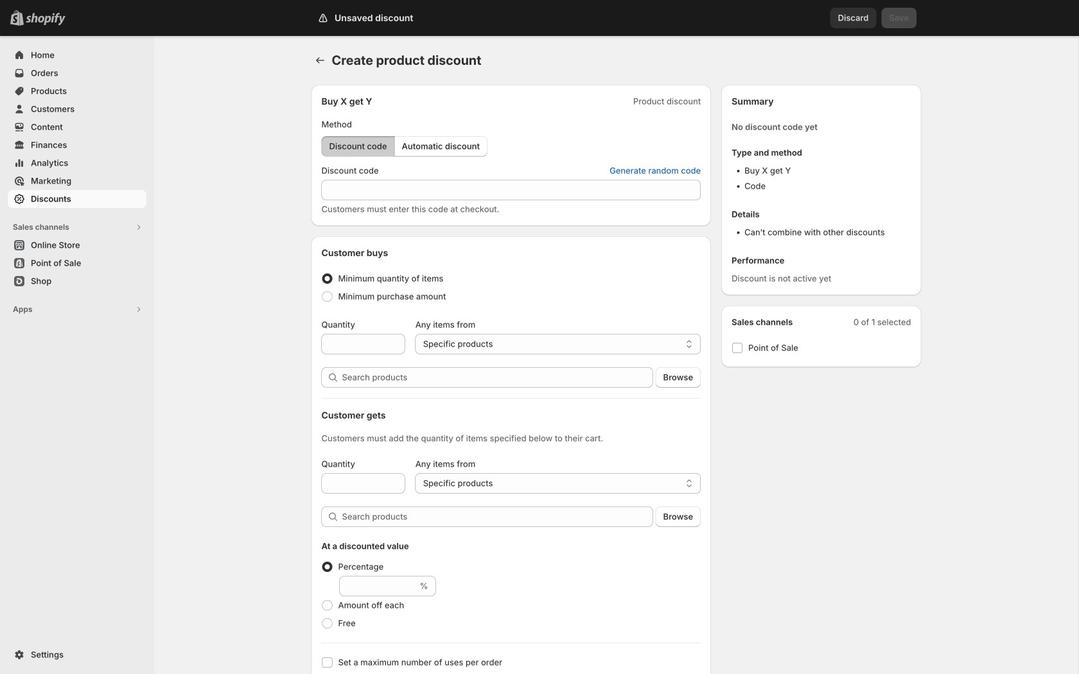 Task type: locate. For each thing, give the bounding box(es) containing it.
shopify image
[[26, 13, 66, 26]]

None text field
[[322, 180, 701, 201], [322, 334, 405, 355], [322, 474, 405, 494], [340, 576, 417, 597], [322, 180, 701, 201], [322, 334, 405, 355], [322, 474, 405, 494], [340, 576, 417, 597]]



Task type: describe. For each thing, give the bounding box(es) containing it.
Search products text field
[[342, 368, 653, 388]]

Search products text field
[[342, 507, 653, 528]]



Task type: vqa. For each thing, say whether or not it's contained in the screenshot.
Color text field
no



